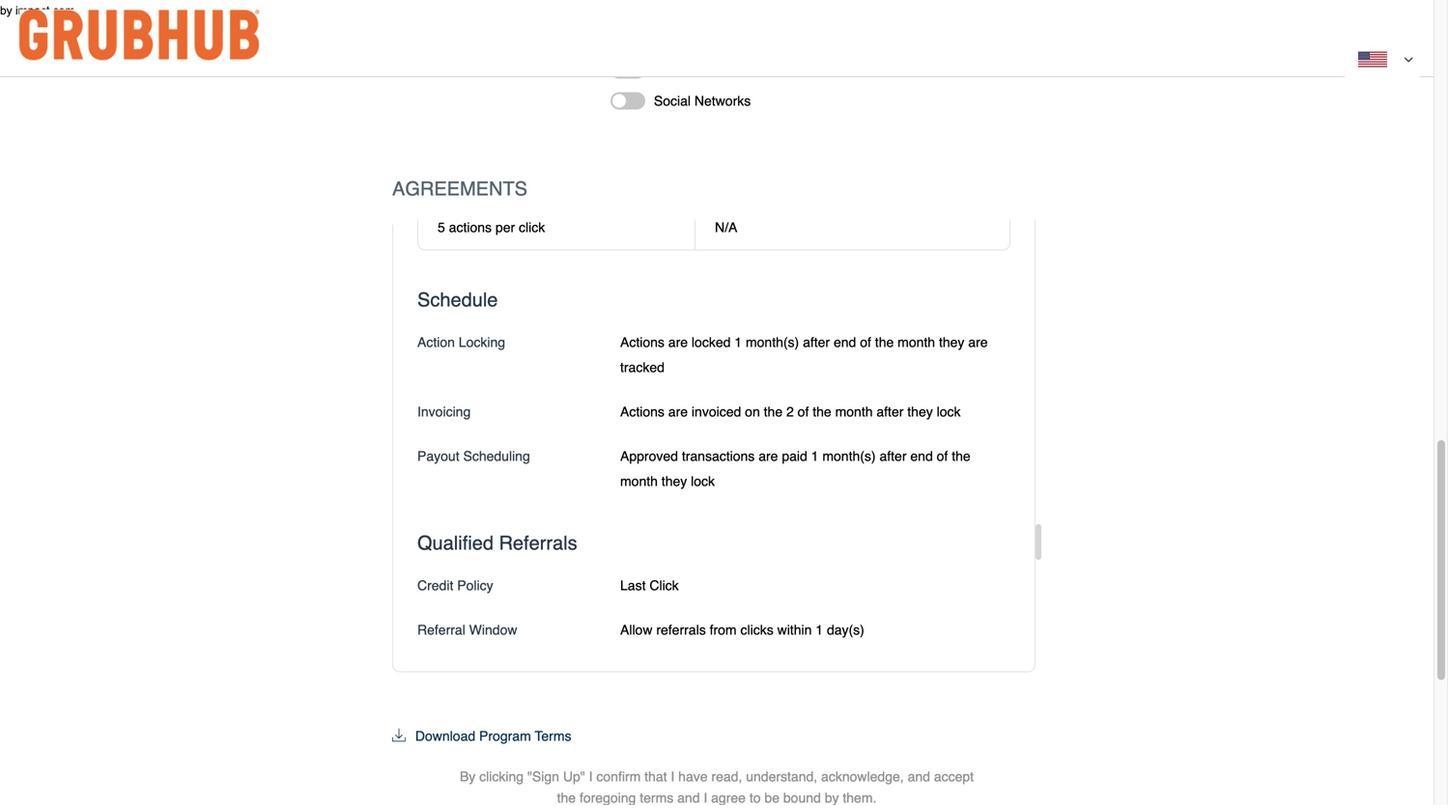 Task type: describe. For each thing, give the bounding box(es) containing it.
agreements
[[392, 178, 528, 200]]

schedule
[[417, 289, 498, 311]]

referral
[[417, 623, 465, 638]]

be
[[765, 791, 780, 806]]

end inside approved transactions are paid 1 month(s) after end of the month they lock
[[910, 449, 933, 464]]

payout
[[417, 449, 459, 464]]

the inside actions are locked 1 month(s) after end of the month they are tracked
[[875, 335, 894, 350]]

accept
[[934, 770, 974, 785]]

month(s) inside approved transactions are paid 1 month(s) after end of the month they lock
[[823, 449, 876, 464]]

2
[[786, 404, 794, 420]]

up"
[[563, 770, 585, 785]]

1 vertical spatial after
[[877, 404, 904, 420]]

of inside actions are locked 1 month(s) after end of the month they are tracked
[[860, 335, 871, 350]]

from
[[710, 623, 737, 638]]

bound
[[783, 791, 821, 806]]

lock inside approved transactions are paid 1 month(s) after end of the month they lock
[[691, 474, 715, 489]]

window
[[469, 623, 517, 638]]

download
[[415, 729, 475, 744]]

credit policy
[[417, 578, 493, 594]]

month inside approved transactions are paid 1 month(s) after end of the month they lock
[[620, 474, 658, 489]]

referrals
[[656, 623, 706, 638]]

by inside by clicking "sign up" i confirm that i have read, understand, acknowledge, and accept the foregoing terms  and i agree to be bound by them.
[[825, 791, 839, 806]]

download program terms
[[415, 729, 571, 744]]

to
[[750, 791, 761, 806]]

after inside actions are locked 1 month(s) after end of the month they are tracked
[[803, 335, 830, 350]]

by clicking "sign up" i confirm that i have read, understand, acknowledge, and accept the foregoing terms  and i agree to be bound by them.
[[460, 770, 974, 806]]

1 horizontal spatial month
[[835, 404, 873, 420]]

referral window
[[417, 623, 517, 638]]

click
[[650, 578, 679, 594]]

within
[[777, 623, 812, 638]]

1 vertical spatial of
[[798, 404, 809, 420]]

they inside approved transactions are paid 1 month(s) after end of the month they lock
[[662, 474, 687, 489]]

agree
[[711, 791, 746, 806]]

1 inside actions are locked 1 month(s) after end of the month they are tracked
[[735, 335, 742, 350]]

end inside actions are locked 1 month(s) after end of the month they are tracked
[[834, 335, 856, 350]]

clicking
[[479, 770, 524, 785]]

read,
[[711, 770, 742, 785]]

confirm
[[596, 770, 641, 785]]

2 vertical spatial 1
[[816, 623, 823, 638]]

download program terms link
[[392, 729, 571, 744]]

5 actions per click
[[438, 220, 545, 235]]

approved
[[620, 449, 678, 464]]

that
[[645, 770, 667, 785]]

they for are
[[939, 335, 965, 350]]

policy
[[457, 578, 493, 594]]

social networks
[[654, 93, 751, 109]]



Task type: vqa. For each thing, say whether or not it's contained in the screenshot.


Task type: locate. For each thing, give the bounding box(es) containing it.
0 horizontal spatial month(s)
[[746, 335, 799, 350]]

locked
[[692, 335, 731, 350]]

2 vertical spatial of
[[937, 449, 948, 464]]

transactions
[[682, 449, 755, 464]]

0 vertical spatial 1
[[735, 335, 742, 350]]

impact.com
[[15, 4, 75, 17]]

credit
[[417, 578, 453, 594]]

0 vertical spatial lock
[[937, 404, 961, 420]]

0 vertical spatial month
[[898, 335, 935, 350]]

0 horizontal spatial i
[[589, 770, 593, 785]]

0 vertical spatial of
[[860, 335, 871, 350]]

1 horizontal spatial month(s)
[[823, 449, 876, 464]]

them.
[[843, 791, 877, 806]]

month(s)
[[746, 335, 799, 350], [823, 449, 876, 464]]

approved transactions are paid 1 month(s) after end of the month they lock
[[620, 449, 971, 489]]

allow referrals from clicks within 1 day(s)
[[620, 623, 865, 638]]

by left 'impact.com'
[[0, 4, 12, 17]]

lock
[[937, 404, 961, 420], [691, 474, 715, 489]]

and left the accept
[[908, 770, 930, 785]]

acknowledge,
[[821, 770, 904, 785]]

1 vertical spatial month(s)
[[823, 449, 876, 464]]

0 vertical spatial month(s)
[[746, 335, 799, 350]]

month
[[898, 335, 935, 350], [835, 404, 873, 420], [620, 474, 658, 489]]

0 horizontal spatial of
[[798, 404, 809, 420]]

terms
[[535, 729, 571, 744]]

social
[[654, 93, 691, 109]]

paid
[[782, 449, 807, 464]]

month(s) right locked
[[746, 335, 799, 350]]

1 actions from the top
[[620, 335, 665, 350]]

i right up"
[[589, 770, 593, 785]]

actions down tracked
[[620, 404, 665, 420]]

action
[[417, 335, 455, 350]]

mobile
[[654, 62, 694, 78]]

actions inside actions are locked 1 month(s) after end of the month they are tracked
[[620, 335, 665, 350]]

actions for actions are invoiced on the 2 of the month after they lock
[[620, 404, 665, 420]]

by
[[460, 770, 476, 785]]

are
[[668, 335, 688, 350], [968, 335, 988, 350], [668, 404, 688, 420], [759, 449, 778, 464]]

and
[[908, 770, 930, 785], [677, 791, 700, 806]]

"sign
[[527, 770, 559, 785]]

i left 'agree'
[[704, 791, 707, 806]]

and down have
[[677, 791, 700, 806]]

click
[[519, 220, 545, 235]]

are inside approved transactions are paid 1 month(s) after end of the month they lock
[[759, 449, 778, 464]]

i right that
[[671, 770, 675, 785]]

2 horizontal spatial of
[[937, 449, 948, 464]]

1 vertical spatial they
[[907, 404, 933, 420]]

1 vertical spatial by
[[825, 791, 839, 806]]

1 inside approved transactions are paid 1 month(s) after end of the month they lock
[[811, 449, 819, 464]]

0 horizontal spatial they
[[662, 474, 687, 489]]

by
[[0, 4, 12, 17], [825, 791, 839, 806]]

actions for actions are locked 1 month(s) after end of the month they are tracked
[[620, 335, 665, 350]]

month(s) right paid
[[823, 449, 876, 464]]

last click
[[620, 578, 679, 594]]

understand,
[[746, 770, 818, 785]]

day(s)
[[827, 623, 865, 638]]

qualified referrals
[[417, 532, 577, 555]]

1 horizontal spatial they
[[907, 404, 933, 420]]

i
[[589, 770, 593, 785], [671, 770, 675, 785], [704, 791, 707, 806]]

0 vertical spatial after
[[803, 335, 830, 350]]

terms
[[640, 791, 674, 806]]

1 horizontal spatial end
[[910, 449, 933, 464]]

on
[[745, 404, 760, 420]]

clicks
[[741, 623, 774, 638]]

of
[[860, 335, 871, 350], [798, 404, 809, 420], [937, 449, 948, 464]]

they
[[939, 335, 965, 350], [907, 404, 933, 420], [662, 474, 687, 489]]

month(s) inside actions are locked 1 month(s) after end of the month they are tracked
[[746, 335, 799, 350]]

0 horizontal spatial end
[[834, 335, 856, 350]]

0 vertical spatial actions
[[620, 335, 665, 350]]

per
[[496, 220, 515, 235]]

they inside actions are locked 1 month(s) after end of the month they are tracked
[[939, 335, 965, 350]]

1 vertical spatial end
[[910, 449, 933, 464]]

invoicing
[[417, 404, 471, 420]]

1 horizontal spatial lock
[[937, 404, 961, 420]]

n/a
[[715, 220, 738, 235]]

allow
[[620, 623, 653, 638]]

1 horizontal spatial of
[[860, 335, 871, 350]]

0 vertical spatial and
[[908, 770, 930, 785]]

month inside actions are locked 1 month(s) after end of the month they are tracked
[[898, 335, 935, 350]]

the inside approved transactions are paid 1 month(s) after end of the month they lock
[[952, 449, 971, 464]]

last
[[620, 578, 646, 594]]

1 vertical spatial month
[[835, 404, 873, 420]]

referrals
[[499, 532, 577, 555]]

foregoing
[[580, 791, 636, 806]]

locking
[[459, 335, 505, 350]]

1
[[735, 335, 742, 350], [811, 449, 819, 464], [816, 623, 823, 638]]

0 horizontal spatial lock
[[691, 474, 715, 489]]

of inside approved transactions are paid 1 month(s) after end of the month they lock
[[937, 449, 948, 464]]

0 horizontal spatial month
[[620, 474, 658, 489]]

qualified
[[417, 532, 494, 555]]

actions
[[620, 335, 665, 350], [620, 404, 665, 420]]

2 horizontal spatial i
[[704, 791, 707, 806]]

by impact.com
[[0, 4, 75, 17]]

1 vertical spatial lock
[[691, 474, 715, 489]]

end
[[834, 335, 856, 350], [910, 449, 933, 464]]

1 right locked
[[735, 335, 742, 350]]

the inside by clicking "sign up" i confirm that i have read, understand, acknowledge, and accept the foregoing terms  and i agree to be bound by them.
[[557, 791, 576, 806]]

invoiced
[[692, 404, 741, 420]]

1 vertical spatial actions
[[620, 404, 665, 420]]

2 horizontal spatial they
[[939, 335, 965, 350]]

2 vertical spatial they
[[662, 474, 687, 489]]

2 horizontal spatial month
[[898, 335, 935, 350]]

action locking
[[417, 335, 505, 350]]

1 vertical spatial and
[[677, 791, 700, 806]]

0 vertical spatial they
[[939, 335, 965, 350]]

actions are locked 1 month(s) after end of the month they are tracked
[[620, 335, 988, 375]]

actions are invoiced on the 2 of the month after they lock
[[620, 404, 961, 420]]

they for lock
[[907, 404, 933, 420]]

1 horizontal spatial by
[[825, 791, 839, 806]]

tracked
[[620, 360, 665, 375]]

scheduling
[[463, 449, 530, 464]]

after inside approved transactions are paid 1 month(s) after end of the month they lock
[[880, 449, 907, 464]]

payout scheduling
[[417, 449, 530, 464]]

0 vertical spatial by
[[0, 4, 12, 17]]

1 horizontal spatial i
[[671, 770, 675, 785]]

2 vertical spatial after
[[880, 449, 907, 464]]

1 vertical spatial 1
[[811, 449, 819, 464]]

1 right paid
[[811, 449, 819, 464]]

0 horizontal spatial by
[[0, 4, 12, 17]]

networks
[[695, 93, 751, 109]]

1 right within at right
[[816, 623, 823, 638]]

2 actions from the top
[[620, 404, 665, 420]]

2 vertical spatial month
[[620, 474, 658, 489]]

actions
[[449, 220, 492, 235]]

program
[[479, 729, 531, 744]]

have
[[678, 770, 708, 785]]

by left them.
[[825, 791, 839, 806]]

after
[[803, 335, 830, 350], [877, 404, 904, 420], [880, 449, 907, 464]]

5
[[438, 220, 445, 235]]

0 horizontal spatial and
[[677, 791, 700, 806]]

the
[[875, 335, 894, 350], [764, 404, 783, 420], [813, 404, 832, 420], [952, 449, 971, 464], [557, 791, 576, 806]]

actions up tracked
[[620, 335, 665, 350]]

1 horizontal spatial and
[[908, 770, 930, 785]]

0 vertical spatial end
[[834, 335, 856, 350]]



